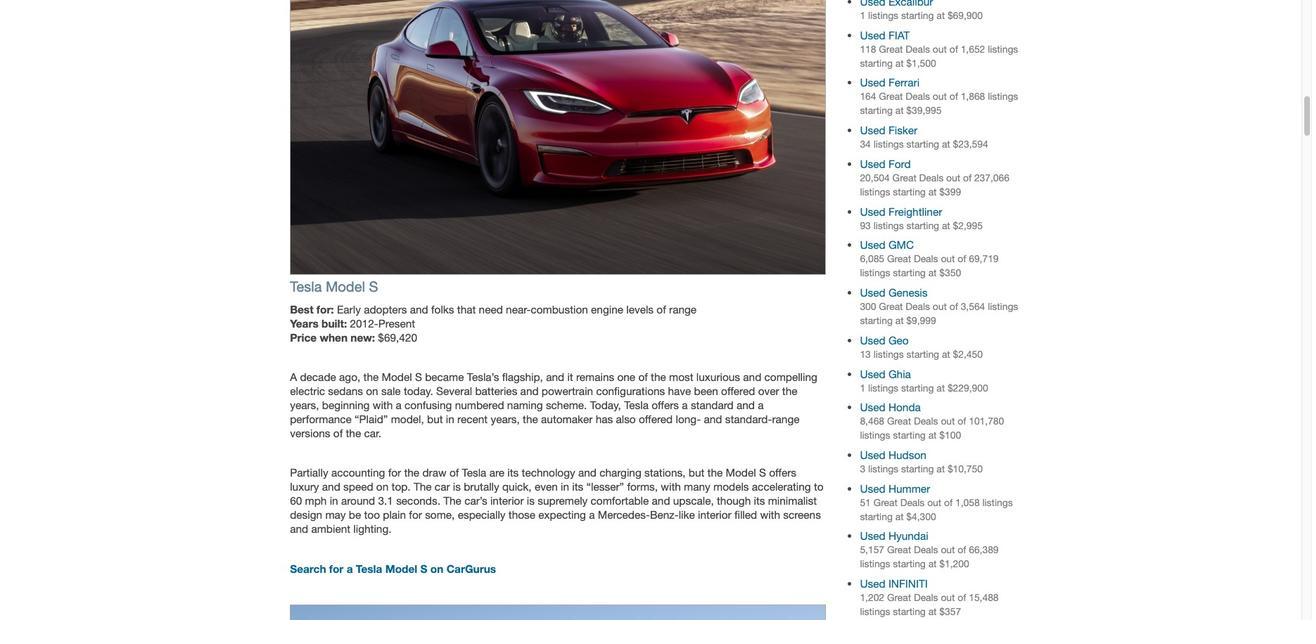 Task type: locate. For each thing, give the bounding box(es) containing it.
0 vertical spatial is
[[453, 481, 461, 494]]

listings down used freightliner link
[[874, 220, 904, 231]]

of up "$350"
[[958, 254, 967, 265]]

1 up used fiat
[[860, 10, 866, 21]]

of inside partially accounting for the draw of tesla are its technology and charging stations, but the model s offers luxury and speed on top. the car is brutally quick, even in its "lesser" forms, with many models accelerating to 60 mph in around 3.1 seconds. the car's interior is supremely comfortable and upscale, though its minimalist design may be too plain for some, especially those expecting a mercedes-benz-like interior filled with screens and ambient lighting.
[[450, 467, 459, 480]]

at inside 1,202 great deals out of 15,488 listings starting at
[[929, 607, 937, 618]]

1 horizontal spatial is
[[527, 495, 535, 508]]

great inside 5,157 great deals out of 66,389 listings starting at
[[887, 545, 912, 556]]

of inside 164 great deals out of 1,868 listings starting at
[[950, 91, 958, 102]]

out inside 8,468 great deals out of 101,780 listings starting at
[[941, 416, 955, 427]]

it
[[568, 371, 573, 384]]

used up 13 in the bottom of the page
[[860, 334, 886, 347]]

deals inside 164 great deals out of 1,868 listings starting at
[[906, 91, 930, 102]]

$10,750
[[948, 464, 983, 475]]

at
[[937, 10, 945, 21], [896, 58, 904, 69], [896, 105, 904, 116], [942, 139, 951, 150], [929, 186, 937, 198], [942, 220, 951, 231], [929, 268, 937, 279], [896, 315, 904, 327], [942, 349, 951, 360], [937, 383, 945, 394], [929, 430, 937, 442], [937, 464, 945, 475], [896, 512, 904, 523], [929, 559, 937, 570], [929, 607, 937, 618]]

0 horizontal spatial range
[[669, 303, 697, 316]]

out
[[933, 43, 947, 55], [933, 91, 947, 102], [947, 172, 961, 184], [941, 254, 955, 265], [933, 301, 947, 313], [941, 416, 955, 427], [928, 497, 942, 509], [941, 545, 955, 556], [941, 593, 955, 604]]

0 vertical spatial 1
[[860, 10, 866, 21]]

5 used from the top
[[860, 205, 886, 218]]

1 horizontal spatial but
[[689, 467, 705, 480]]

range
[[669, 303, 697, 316], [772, 413, 800, 426]]

used inside "used ghia 1 listings starting at $229,900"
[[860, 368, 886, 380]]

0 horizontal spatial interior
[[491, 495, 524, 508]]

used fisker 34 listings starting at $23,594
[[860, 124, 989, 150]]

great down used hummer
[[874, 497, 898, 509]]

of left 1,868
[[950, 91, 958, 102]]

draw
[[423, 467, 447, 480]]

1 horizontal spatial interior
[[698, 509, 732, 522]]

used genesis link
[[860, 287, 928, 299]]

starting down 118
[[860, 58, 893, 69]]

deals inside 5,157 great deals out of 66,389 listings starting at
[[914, 545, 939, 556]]

1 horizontal spatial the
[[444, 495, 462, 508]]

forms,
[[627, 481, 658, 494]]

2 vertical spatial with
[[760, 509, 781, 522]]

mercedes-
[[598, 509, 650, 522]]

used for used gmc
[[860, 239, 886, 252]]

on inside partially accounting for the draw of tesla are its technology and charging stations, but the model s offers luxury and speed on top. the car is brutally quick, even in its "lesser" forms, with many models accelerating to 60 mph in around 3.1 seconds. the car's interior is supremely comfortable and upscale, though its minimalist design may be too plain for some, especially those expecting a mercedes-benz-like interior filled with screens and ambient lighting.
[[376, 481, 389, 494]]

minimalist
[[768, 495, 817, 508]]

and up "lesser"
[[579, 467, 597, 480]]

starting inside 6,085 great deals out of 69,719 listings starting at
[[893, 268, 926, 279]]

compelling
[[765, 371, 818, 384]]

0 vertical spatial with
[[373, 399, 393, 412]]

out for honda
[[941, 416, 955, 427]]

out inside 5,157 great deals out of 66,389 listings starting at
[[941, 545, 955, 556]]

9 used from the top
[[860, 368, 886, 380]]

of inside 8,468 great deals out of 101,780 listings starting at
[[958, 416, 967, 427]]

1 vertical spatial its
[[572, 481, 584, 494]]

8,468 great deals out of 101,780 listings starting at
[[860, 416, 1005, 442]]

great inside 51 great deals out of 1,058 listings starting at
[[874, 497, 898, 509]]

in inside a decade ago, the model s became tesla's flagship, and it remains one of the most luxurious and compelling electric sedans on sale today. several batteries and powertrain configurations have been offered over the years, beginning with a confusing numbered naming scheme. today, tesla offers a standard and a performance "plaid" model, but in recent years, the automaker has also offered long- and standard-range versions of the car.
[[446, 413, 455, 426]]

20,504 great deals out of 237,066 listings starting at
[[860, 172, 1010, 198]]

at left "$350"
[[929, 268, 937, 279]]

offers inside a decade ago, the model s became tesla's flagship, and it remains one of the most luxurious and compelling electric sedans on sale today. several batteries and powertrain configurations have been offered over the years, beginning with a confusing numbered naming scheme. today, tesla offers a standard and a performance "plaid" model, but in recent years, the automaker has also offered long- and standard-range versions of the car.
[[652, 399, 679, 412]]

used for used fisker 34 listings starting at $23,594
[[860, 124, 886, 137]]

s up today.
[[415, 371, 422, 384]]

2 used from the top
[[860, 76, 886, 89]]

of inside best for: early adopters and folks that need near-combustion engine levels of range years built: 2012-present price when new: $69,420
[[657, 303, 666, 316]]

0 vertical spatial on
[[366, 385, 378, 398]]

deals inside 8,468 great deals out of 101,780 listings starting at
[[914, 416, 939, 427]]

deals inside 51 great deals out of 1,058 listings starting at
[[901, 497, 925, 509]]

starting down hudson
[[902, 464, 934, 475]]

model up models
[[726, 467, 756, 480]]

used up 6,085 on the right
[[860, 239, 886, 252]]

1 vertical spatial interior
[[698, 509, 732, 522]]

at inside 164 great deals out of 1,868 listings starting at
[[896, 105, 904, 116]]

at inside 8,468 great deals out of 101,780 listings starting at
[[929, 430, 937, 442]]

1 horizontal spatial offers
[[769, 467, 797, 480]]

of up $357
[[958, 593, 967, 604]]

tesla
[[290, 279, 322, 295], [624, 399, 649, 412], [462, 467, 487, 480], [356, 563, 382, 576]]

like
[[679, 509, 695, 522]]

1 horizontal spatial its
[[572, 481, 584, 494]]

1 down the used ghia link
[[860, 383, 866, 394]]

is up those
[[527, 495, 535, 508]]

$4,300
[[907, 512, 937, 523]]

used honda
[[860, 401, 921, 414]]

of inside 5,157 great deals out of 66,389 listings starting at
[[958, 545, 967, 556]]

starting down fisker
[[907, 139, 940, 150]]

many
[[684, 481, 711, 494]]

and up the 'standard-'
[[737, 399, 755, 412]]

$69,900
[[948, 10, 983, 21]]

out inside 1,202 great deals out of 15,488 listings starting at
[[941, 593, 955, 604]]

0 vertical spatial its
[[508, 467, 519, 480]]

sale
[[381, 385, 401, 398]]

out inside 20,504 great deals out of 237,066 listings starting at
[[947, 172, 961, 184]]

0 horizontal spatial is
[[453, 481, 461, 494]]

great inside 118 great deals out of 1,652 listings starting at
[[879, 43, 903, 55]]

used inside used fisker 34 listings starting at $23,594
[[860, 124, 886, 137]]

for right the "search"
[[329, 563, 344, 576]]

but inside partially accounting for the draw of tesla are its technology and charging stations, but the model s offers luxury and speed on top. the car is brutally quick, even in its "lesser" forms, with many models accelerating to 60 mph in around 3.1 seconds. the car's interior is supremely comfortable and upscale, though its minimalist design may be too plain for some, especially those expecting a mercedes-benz-like interior filled with screens and ambient lighting.
[[689, 467, 705, 480]]

is right car
[[453, 481, 461, 494]]

used for used ferrari
[[860, 76, 886, 89]]

0 vertical spatial offered
[[722, 385, 755, 398]]

of for used hummer
[[945, 497, 953, 509]]

used up 20,504
[[860, 158, 886, 170]]

range down 'over' in the right bottom of the page
[[772, 413, 800, 426]]

for:
[[317, 303, 334, 316]]

used fiat link
[[860, 29, 910, 41]]

starting inside 51 great deals out of 1,058 listings starting at
[[860, 512, 893, 523]]

and left folks
[[410, 303, 428, 316]]

at left $357
[[929, 607, 937, 618]]

its up 'filled'
[[754, 495, 765, 508]]

but up many
[[689, 467, 705, 480]]

upscale,
[[673, 495, 714, 508]]

starting down freightliner
[[907, 220, 940, 231]]

of inside 6,085 great deals out of 69,719 listings starting at
[[958, 254, 967, 265]]

2 horizontal spatial in
[[561, 481, 569, 494]]

a right the "search"
[[347, 563, 353, 576]]

of left 1,652
[[950, 43, 958, 55]]

of inside 1,202 great deals out of 15,488 listings starting at
[[958, 593, 967, 604]]

starting inside used hudson 3 listings starting at $10,750
[[902, 464, 934, 475]]

out for ferrari
[[933, 91, 947, 102]]

used ford link
[[860, 158, 911, 170]]

and up the mph
[[322, 481, 341, 494]]

used for used ghia 1 listings starting at $229,900
[[860, 368, 886, 380]]

offered right also
[[639, 413, 673, 426]]

out up the $39,995
[[933, 91, 947, 102]]

1 vertical spatial range
[[772, 413, 800, 426]]

great for gmc
[[887, 254, 912, 265]]

1 vertical spatial in
[[561, 481, 569, 494]]

ferrari
[[889, 76, 920, 89]]

years, down naming on the left of the page
[[491, 413, 520, 426]]

of inside 118 great deals out of 1,652 listings starting at
[[950, 43, 958, 55]]

out inside 300 great deals out of 3,564 listings starting at
[[933, 301, 947, 313]]

deals inside 6,085 great deals out of 69,719 listings starting at
[[914, 254, 939, 265]]

at inside used hudson 3 listings starting at $10,750
[[937, 464, 945, 475]]

starting inside 164 great deals out of 1,868 listings starting at
[[860, 105, 893, 116]]

2 vertical spatial on
[[431, 563, 444, 576]]

model inside partially accounting for the draw of tesla are its technology and charging stations, but the model s offers luxury and speed on top. the car is brutally quick, even in its "lesser" forms, with many models accelerating to 60 mph in around 3.1 seconds. the car's interior is supremely comfortable and upscale, though its minimalist design may be too plain for some, especially those expecting a mercedes-benz-like interior filled with screens and ambient lighting.
[[726, 467, 756, 480]]

of left 3,564
[[950, 301, 958, 313]]

at inside 5,157 great deals out of 66,389 listings starting at
[[929, 559, 937, 570]]

$229,900
[[948, 383, 989, 394]]

used up 118
[[860, 29, 886, 41]]

a right expecting
[[589, 509, 595, 522]]

offers up accelerating
[[769, 467, 797, 480]]

1 used from the top
[[860, 29, 886, 41]]

of inside 300 great deals out of 3,564 listings starting at
[[950, 301, 958, 313]]

on for speed
[[376, 481, 389, 494]]

out inside 6,085 great deals out of 69,719 listings starting at
[[941, 254, 955, 265]]

great inside 1,202 great deals out of 15,488 listings starting at
[[887, 593, 912, 604]]

honda
[[889, 401, 921, 414]]

$357
[[940, 607, 962, 618]]

range inside best for: early adopters and folks that need near-combustion engine levels of range years built: 2012-present price when new: $69,420
[[669, 303, 697, 316]]

tesla's
[[467, 371, 499, 384]]

offered
[[722, 385, 755, 398], [639, 413, 673, 426]]

comfortable
[[591, 495, 649, 508]]

brutally
[[464, 481, 500, 494]]

a up the long-
[[682, 399, 688, 412]]

2 vertical spatial in
[[330, 495, 338, 508]]

charging
[[600, 467, 642, 480]]

$69,420
[[378, 331, 417, 344]]

great down used fiat
[[879, 43, 903, 55]]

partially accounting for the draw of tesla are its technology and charging stations, but the model s offers luxury and speed on top. the car is brutally quick, even in its "lesser" forms, with many models accelerating to 60 mph in around 3.1 seconds. the car's interior is supremely comfortable and upscale, though its minimalist design may be too plain for some, especially those expecting a mercedes-benz-like interior filled with screens and ambient lighting.
[[290, 467, 824, 536]]

1 vertical spatial but
[[689, 467, 705, 480]]

folks
[[431, 303, 454, 316]]

geo
[[889, 334, 909, 347]]

model
[[326, 279, 365, 295], [382, 371, 412, 384], [726, 467, 756, 480], [385, 563, 418, 576]]

flagship,
[[502, 371, 543, 384]]

but down confusing
[[427, 413, 443, 426]]

of
[[950, 43, 958, 55], [950, 91, 958, 102], [964, 172, 972, 184], [958, 254, 967, 265], [950, 301, 958, 313], [657, 303, 666, 316], [639, 371, 648, 384], [958, 416, 967, 427], [333, 427, 343, 440], [450, 467, 459, 480], [945, 497, 953, 509], [958, 545, 967, 556], [958, 593, 967, 604]]

top.
[[392, 481, 411, 494]]

0 vertical spatial the
[[414, 481, 432, 494]]

listings right 1,652
[[988, 43, 1019, 55]]

listings inside 1,202 great deals out of 15,488 listings starting at
[[860, 607, 891, 618]]

13 used from the top
[[860, 530, 886, 543]]

starting down ghia
[[902, 383, 934, 394]]

the up top.
[[404, 467, 420, 480]]

batteries
[[475, 385, 518, 398]]

deals for used ford
[[920, 172, 944, 184]]

used infiniti
[[860, 578, 928, 591]]

used freightliner 93 listings starting at $2,995
[[860, 205, 983, 231]]

listings right 1,058
[[983, 497, 1013, 509]]

6 used from the top
[[860, 239, 886, 252]]

need
[[479, 303, 503, 316]]

of right one
[[639, 371, 648, 384]]

0 vertical spatial in
[[446, 413, 455, 426]]

69,719
[[969, 254, 999, 265]]

but inside a decade ago, the model s became tesla's flagship, and it remains one of the most luxurious and compelling electric sedans on sale today. several batteries and powertrain configurations have been offered over the years, beginning with a confusing numbered naming scheme. today, tesla offers a standard and a performance "plaid" model, but in recent years, the automaker has also offered long- and standard-range versions of the car.
[[427, 413, 443, 426]]

on
[[366, 385, 378, 398], [376, 481, 389, 494], [431, 563, 444, 576]]

and down design
[[290, 523, 308, 536]]

3 used from the top
[[860, 124, 886, 137]]

1 vertical spatial 1
[[860, 383, 866, 394]]

of inside 51 great deals out of 1,058 listings starting at
[[945, 497, 953, 509]]

used inside used geo 13 listings starting at $2,450
[[860, 334, 886, 347]]

of for used ferrari
[[950, 91, 958, 102]]

8 used from the top
[[860, 334, 886, 347]]

10 used from the top
[[860, 401, 886, 414]]

of for used gmc
[[958, 254, 967, 265]]

out up $399
[[947, 172, 961, 184]]

1 vertical spatial years,
[[491, 413, 520, 426]]

at left $23,594 at the right of the page
[[942, 139, 951, 150]]

great down gmc
[[887, 254, 912, 265]]

12 used from the top
[[860, 483, 886, 495]]

0 vertical spatial but
[[427, 413, 443, 426]]

$350
[[940, 268, 962, 279]]

remains
[[576, 371, 615, 384]]

1 horizontal spatial range
[[772, 413, 800, 426]]

starting down the 51
[[860, 512, 893, 523]]

4 used from the top
[[860, 158, 886, 170]]

1 vertical spatial for
[[409, 509, 422, 522]]

tesla up brutally on the left bottom of page
[[462, 467, 487, 480]]

deals down honda
[[914, 416, 939, 427]]

1 vertical spatial offers
[[769, 467, 797, 480]]

out up $357
[[941, 593, 955, 604]]

s
[[369, 279, 378, 295], [415, 371, 422, 384], [759, 467, 766, 480], [421, 563, 428, 576]]

its up "supremely" at the bottom left of page
[[572, 481, 584, 494]]

used genesis
[[860, 287, 928, 299]]

2 horizontal spatial for
[[409, 509, 422, 522]]

used fisker link
[[860, 124, 918, 137]]

several
[[436, 385, 472, 398]]

used up 164
[[860, 76, 886, 89]]

deals for used gmc
[[914, 254, 939, 265]]

of for used hyundai
[[958, 545, 967, 556]]

great down used ferrari 'link'
[[879, 91, 903, 102]]

on left cargurus
[[431, 563, 444, 576]]

a
[[396, 399, 402, 412], [682, 399, 688, 412], [758, 399, 764, 412], [589, 509, 595, 522], [347, 563, 353, 576]]

s inside partially accounting for the draw of tesla are its technology and charging stations, but the model s offers luxury and speed on top. the car is brutally quick, even in its "lesser" forms, with many models accelerating to 60 mph in around 3.1 seconds. the car's interior is supremely comfortable and upscale, though its minimalist design may be too plain for some, especially those expecting a mercedes-benz-like interior filled with screens and ambient lighting.
[[759, 467, 766, 480]]

of up "$1,200"
[[958, 545, 967, 556]]

used inside used hudson 3 listings starting at $10,750
[[860, 449, 886, 462]]

at inside 51 great deals out of 1,058 listings starting at
[[896, 512, 904, 523]]

1 horizontal spatial with
[[661, 481, 681, 494]]

3.1
[[378, 495, 393, 508]]

starting inside 1,202 great deals out of 15,488 listings starting at
[[893, 607, 926, 618]]

search for a tesla model s on cargurus
[[290, 563, 496, 576]]

starting down 164
[[860, 105, 893, 116]]

at left $2,450
[[942, 349, 951, 360]]

great inside 8,468 great deals out of 101,780 listings starting at
[[887, 416, 912, 427]]

great for fiat
[[879, 43, 903, 55]]

2 vertical spatial for
[[329, 563, 344, 576]]

2 horizontal spatial with
[[760, 509, 781, 522]]

listings right 1,868
[[988, 91, 1019, 102]]

today,
[[590, 399, 621, 412]]

on up 3.1 on the bottom
[[376, 481, 389, 494]]

at up fisker
[[896, 105, 904, 116]]

tesla down configurations
[[624, 399, 649, 412]]

1 vertical spatial the
[[444, 495, 462, 508]]

price
[[290, 331, 317, 344]]

2 1 from the top
[[860, 383, 866, 394]]

deals for used hummer
[[901, 497, 925, 509]]

20,504
[[860, 172, 890, 184]]

interior down the quick,
[[491, 495, 524, 508]]

deals inside 118 great deals out of 1,652 listings starting at
[[906, 43, 930, 55]]

car's
[[465, 495, 488, 508]]

0 vertical spatial range
[[669, 303, 697, 316]]

out inside 51 great deals out of 1,058 listings starting at
[[928, 497, 942, 509]]

out inside 118 great deals out of 1,652 listings starting at
[[933, 43, 947, 55]]

11 used from the top
[[860, 449, 886, 462]]

7 used from the top
[[860, 287, 886, 299]]

0 horizontal spatial but
[[427, 413, 443, 426]]

2 horizontal spatial its
[[754, 495, 765, 508]]

starting inside 300 great deals out of 3,564 listings starting at
[[860, 315, 893, 327]]

tesla inside a decade ago, the model s became tesla's flagship, and it remains one of the most luxurious and compelling electric sedans on sale today. several batteries and powertrain configurations have been offered over the years, beginning with a confusing numbered naming scheme. today, tesla offers a standard and a performance "plaid" model, but in recent years, the automaker has also offered long- and standard-range versions of the car.
[[624, 399, 649, 412]]

and up the benz-
[[652, 495, 670, 508]]

used geo 13 listings starting at $2,450
[[860, 334, 983, 360]]

1 horizontal spatial in
[[446, 413, 455, 426]]

0 horizontal spatial its
[[508, 467, 519, 480]]

deals for used fiat
[[906, 43, 930, 55]]

0 vertical spatial offers
[[652, 399, 679, 412]]

gmc
[[889, 239, 914, 252]]

great down honda
[[887, 416, 912, 427]]

deals for used ferrari
[[906, 91, 930, 102]]

deals for used infiniti
[[914, 593, 939, 604]]

great inside 164 great deals out of 1,868 listings starting at
[[879, 91, 903, 102]]

starting inside the used freightliner 93 listings starting at $2,995
[[907, 220, 940, 231]]

"plaid"
[[355, 413, 388, 426]]

used ghia 1 listings starting at $229,900
[[860, 368, 989, 394]]

confusing
[[405, 399, 452, 412]]

hummer
[[889, 483, 931, 495]]

at left $229,900
[[937, 383, 945, 394]]

deals inside 300 great deals out of 3,564 listings starting at
[[906, 301, 930, 313]]

out for infiniti
[[941, 593, 955, 604]]

starting up fiat
[[902, 10, 934, 21]]

6,085 great deals out of 69,719 listings starting at
[[860, 254, 999, 279]]

stations,
[[645, 467, 686, 480]]

2022 tesla model s image
[[290, 0, 826, 275]]

at up used hyundai link
[[896, 512, 904, 523]]

used for used ford
[[860, 158, 886, 170]]

deals up $1,500
[[906, 43, 930, 55]]

be
[[349, 509, 361, 522]]

$2,450
[[953, 349, 983, 360]]

a down 'over' in the right bottom of the page
[[758, 399, 764, 412]]

118
[[860, 43, 877, 55]]

for down seconds.
[[409, 509, 422, 522]]

listings down 1,202 at the bottom right
[[860, 607, 891, 618]]

ambient
[[311, 523, 351, 536]]

1 listings starting at $69,900
[[860, 10, 983, 21]]

in up may
[[330, 495, 338, 508]]

expecting
[[539, 509, 586, 522]]

164 great deals out of 1,868 listings starting at
[[860, 91, 1019, 116]]

powertrain
[[542, 385, 593, 398]]

1 vertical spatial on
[[376, 481, 389, 494]]

deals inside 20,504 great deals out of 237,066 listings starting at
[[920, 172, 944, 184]]

filled
[[735, 509, 757, 522]]

deals down 'infiniti'
[[914, 593, 939, 604]]

at inside 20,504 great deals out of 237,066 listings starting at
[[929, 186, 937, 198]]

listings down the used ghia link
[[868, 383, 899, 394]]

of right levels
[[657, 303, 666, 316]]

1 horizontal spatial for
[[388, 467, 401, 480]]

starting inside 20,504 great deals out of 237,066 listings starting at
[[893, 186, 926, 198]]

out up $4,300
[[928, 497, 942, 509]]

1 horizontal spatial years,
[[491, 413, 520, 426]]

great inside 300 great deals out of 3,564 listings starting at
[[879, 301, 903, 313]]

deals down hyundai
[[914, 545, 939, 556]]

used up 3
[[860, 449, 886, 462]]

1 vertical spatial is
[[527, 495, 535, 508]]

on inside a decade ago, the model s became tesla's flagship, and it remains one of the most luxurious and compelling electric sedans on sale today. several batteries and powertrain configurations have been offered over the years, beginning with a confusing numbered naming scheme. today, tesla offers a standard and a performance "plaid" model, but in recent years, the automaker has also offered long- and standard-range versions of the car.
[[366, 385, 378, 398]]

0 horizontal spatial with
[[373, 399, 393, 412]]

offers inside partially accounting for the draw of tesla are its technology and charging stations, but the model s offers luxury and speed on top. the car is brutally quick, even in its "lesser" forms, with many models accelerating to 60 mph in around 3.1 seconds. the car's interior is supremely comfortable and upscale, though its minimalist design may be too plain for some, especially those expecting a mercedes-benz-like interior filled with screens and ambient lighting.
[[769, 467, 797, 480]]

at up geo
[[896, 315, 904, 327]]

1 1 from the top
[[860, 10, 866, 21]]

used gmc link
[[860, 239, 914, 252]]

used fiat
[[860, 29, 910, 41]]

0 horizontal spatial offers
[[652, 399, 679, 412]]

in up "supremely" at the bottom left of page
[[561, 481, 569, 494]]

listings down 20,504
[[860, 186, 891, 198]]

deals down gmc
[[914, 254, 939, 265]]

especially
[[458, 509, 506, 522]]

with right 'filled'
[[760, 509, 781, 522]]

5,157
[[860, 545, 885, 556]]

a decade ago, the model s became tesla's flagship, and it remains one of the most luxurious and compelling electric sedans on sale today. several batteries and powertrain configurations have been offered over the years, beginning with a confusing numbered naming scheme. today, tesla offers a standard and a performance "plaid" model, but in recent years, the automaker has also offered long- and standard-range versions of the car.
[[290, 371, 818, 440]]

at inside the used freightliner 93 listings starting at $2,995
[[942, 220, 951, 231]]

starting inside 118 great deals out of 1,652 listings starting at
[[860, 58, 893, 69]]

used infiniti link
[[860, 578, 928, 591]]

out inside 164 great deals out of 1,868 listings starting at
[[933, 91, 947, 102]]

0 horizontal spatial the
[[414, 481, 432, 494]]

14 used from the top
[[860, 578, 886, 591]]

used hyundai link
[[860, 530, 929, 543]]

great inside 6,085 great deals out of 69,719 listings starting at
[[887, 254, 912, 265]]

0 horizontal spatial years,
[[290, 399, 319, 412]]

1 horizontal spatial offered
[[722, 385, 755, 398]]

s inside a decade ago, the model s became tesla's flagship, and it remains one of the most luxurious and compelling electric sedans on sale today. several batteries and powertrain configurations have been offered over the years, beginning with a confusing numbered naming scheme. today, tesla offers a standard and a performance "plaid" model, but in recent years, the automaker has also offered long- and standard-range versions of the car.
[[415, 371, 422, 384]]

used freightliner link
[[860, 205, 943, 218]]

s up accelerating
[[759, 467, 766, 480]]

out up "$1,200"
[[941, 545, 955, 556]]

$2,995
[[953, 220, 983, 231]]

years, down electric
[[290, 399, 319, 412]]

and up 'over' in the right bottom of the page
[[743, 371, 762, 384]]

of inside 20,504 great deals out of 237,066 listings starting at
[[964, 172, 972, 184]]

at left $69,900 on the top
[[937, 10, 945, 21]]

the down compelling
[[783, 385, 798, 398]]

1 vertical spatial offered
[[639, 413, 673, 426]]

listings up used fiat
[[868, 10, 899, 21]]

great inside 20,504 great deals out of 237,066 listings starting at
[[893, 172, 917, 184]]

deals inside 1,202 great deals out of 15,488 listings starting at
[[914, 593, 939, 604]]

have
[[668, 385, 691, 398]]

1 vertical spatial with
[[661, 481, 681, 494]]

$100
[[940, 430, 962, 442]]

listings inside used hudson 3 listings starting at $10,750
[[868, 464, 899, 475]]

listings inside 8,468 great deals out of 101,780 listings starting at
[[860, 430, 891, 442]]

used inside the used freightliner 93 listings starting at $2,995
[[860, 205, 886, 218]]

used for used genesis
[[860, 287, 886, 299]]

used for used hyundai
[[860, 530, 886, 543]]



Task type: describe. For each thing, give the bounding box(es) containing it.
237,066
[[975, 172, 1010, 184]]

used hudson link
[[860, 449, 927, 462]]

tesla down lighting.
[[356, 563, 382, 576]]

decade
[[300, 371, 336, 384]]

listings inside used geo 13 listings starting at $2,450
[[874, 349, 904, 360]]

a inside partially accounting for the draw of tesla are its technology and charging stations, but the model s offers luxury and speed on top. the car is brutally quick, even in its "lesser" forms, with many models accelerating to 60 mph in around 3.1 seconds. the car's interior is supremely comfortable and upscale, though its minimalist design may be too plain for some, especially those expecting a mercedes-benz-like interior filled with screens and ambient lighting.
[[589, 509, 595, 522]]

ago,
[[339, 371, 361, 384]]

range inside a decade ago, the model s became tesla's flagship, and it remains one of the most luxurious and compelling electric sedans on sale today. several batteries and powertrain configurations have been offered over the years, beginning with a confusing numbered naming scheme. today, tesla offers a standard and a performance "plaid" model, but in recent years, the automaker has also offered long- and standard-range versions of the car.
[[772, 413, 800, 426]]

used for used hudson 3 listings starting at $10,750
[[860, 449, 886, 462]]

used ghia link
[[860, 368, 911, 380]]

1 inside "used ghia 1 listings starting at $229,900"
[[860, 383, 866, 394]]

years
[[290, 317, 319, 330]]

listings inside 5,157 great deals out of 66,389 listings starting at
[[860, 559, 891, 570]]

s left cargurus
[[421, 563, 428, 576]]

used for used hummer
[[860, 483, 886, 495]]

design
[[290, 509, 322, 522]]

the right ago,
[[364, 371, 379, 384]]

to
[[814, 481, 824, 494]]

deals for used honda
[[914, 416, 939, 427]]

car
[[435, 481, 450, 494]]

levels
[[627, 303, 654, 316]]

hudson
[[889, 449, 927, 462]]

model up early
[[326, 279, 365, 295]]

beginning
[[322, 399, 370, 412]]

a down sale on the left of the page
[[396, 399, 402, 412]]

used ferrari link
[[860, 76, 920, 89]]

too
[[364, 509, 380, 522]]

used honda link
[[860, 401, 921, 414]]

at inside 118 great deals out of 1,652 listings starting at
[[896, 58, 904, 69]]

infiniti
[[889, 578, 928, 591]]

been
[[694, 385, 719, 398]]

model inside a decade ago, the model s became tesla's flagship, and it remains one of the most luxurious and compelling electric sedans on sale today. several batteries and powertrain configurations have been offered over the years, beginning with a confusing numbered naming scheme. today, tesla offers a standard and a performance "plaid" model, but in recent years, the automaker has also offered long- and standard-range versions of the car.
[[382, 371, 412, 384]]

near-
[[506, 303, 531, 316]]

out for ford
[[947, 172, 961, 184]]

with inside a decade ago, the model s became tesla's flagship, and it remains one of the most luxurious and compelling electric sedans on sale today. several batteries and powertrain configurations have been offered over the years, beginning with a confusing numbered naming scheme. today, tesla offers a standard and a performance "plaid" model, but in recent years, the automaker has also offered long- and standard-range versions of the car.
[[373, 399, 393, 412]]

and down standard
[[704, 413, 722, 426]]

listings inside 164 great deals out of 1,868 listings starting at
[[988, 91, 1019, 102]]

used ford
[[860, 158, 911, 170]]

starting inside used geo 13 listings starting at $2,450
[[907, 349, 940, 360]]

0 vertical spatial for
[[388, 467, 401, 480]]

of for used honda
[[958, 416, 967, 427]]

most
[[669, 371, 694, 384]]

300 great deals out of 3,564 listings starting at
[[860, 301, 1019, 327]]

great for hummer
[[874, 497, 898, 509]]

1,058
[[956, 497, 980, 509]]

$1,500
[[907, 58, 937, 69]]

great for infiniti
[[887, 593, 912, 604]]

the left most
[[651, 371, 666, 384]]

51 great deals out of 1,058 listings starting at
[[860, 497, 1013, 523]]

used for used honda
[[860, 401, 886, 414]]

at inside 300 great deals out of 3,564 listings starting at
[[896, 315, 904, 327]]

0 horizontal spatial offered
[[639, 413, 673, 426]]

used hudson 3 listings starting at $10,750
[[860, 449, 983, 475]]

listings inside "used ghia 1 listings starting at $229,900"
[[868, 383, 899, 394]]

the up models
[[708, 467, 723, 480]]

fisker
[[889, 124, 918, 137]]

"lesser"
[[587, 481, 624, 494]]

quick,
[[503, 481, 532, 494]]

8,468
[[860, 416, 885, 427]]

listings inside 6,085 great deals out of 69,719 listings starting at
[[860, 268, 891, 279]]

partially
[[290, 467, 328, 480]]

of for used fiat
[[950, 43, 958, 55]]

luxury
[[290, 481, 319, 494]]

on for sedans
[[366, 385, 378, 398]]

seconds.
[[396, 495, 441, 508]]

tesla model s
[[290, 279, 378, 295]]

at inside 6,085 great deals out of 69,719 listings starting at
[[929, 268, 937, 279]]

listings inside 20,504 great deals out of 237,066 listings starting at
[[860, 186, 891, 198]]

2 vertical spatial its
[[754, 495, 765, 508]]

model down lighting.
[[385, 563, 418, 576]]

used hyundai
[[860, 530, 929, 543]]

search
[[290, 563, 326, 576]]

used for used freightliner 93 listings starting at $2,995
[[860, 205, 886, 218]]

great for ford
[[893, 172, 917, 184]]

out for hummer
[[928, 497, 942, 509]]

recent
[[458, 413, 488, 426]]

used for used fiat
[[860, 29, 886, 41]]

and left it
[[546, 371, 565, 384]]

mph
[[305, 495, 327, 508]]

versions
[[290, 427, 330, 440]]

benz-
[[650, 509, 679, 522]]

cargurus
[[447, 563, 496, 576]]

standard
[[691, 399, 734, 412]]

ghia
[[889, 368, 911, 380]]

out for genesis
[[933, 301, 947, 313]]

listings inside 118 great deals out of 1,652 listings starting at
[[988, 43, 1019, 55]]

1,652
[[961, 43, 986, 55]]

0 vertical spatial interior
[[491, 495, 524, 508]]

2012-
[[350, 317, 378, 330]]

combustion
[[531, 303, 588, 316]]

freightliner
[[889, 205, 943, 218]]

ford
[[889, 158, 911, 170]]

tesla model 3 image
[[290, 605, 826, 621]]

best
[[290, 303, 314, 316]]

great for ferrari
[[879, 91, 903, 102]]

genesis
[[889, 287, 928, 299]]

automaker
[[541, 413, 593, 426]]

15,488
[[969, 593, 999, 604]]

of down performance at bottom
[[333, 427, 343, 440]]

are
[[490, 467, 505, 480]]

starting inside used fisker 34 listings starting at $23,594
[[907, 139, 940, 150]]

long-
[[676, 413, 701, 426]]

listings inside used fisker 34 listings starting at $23,594
[[874, 139, 904, 150]]

great for genesis
[[879, 301, 903, 313]]

those
[[509, 509, 536, 522]]

great for hyundai
[[887, 545, 912, 556]]

listings inside the used freightliner 93 listings starting at $2,995
[[874, 220, 904, 231]]

and up naming on the left of the page
[[521, 385, 539, 398]]

technology
[[522, 467, 576, 480]]

at inside "used ghia 1 listings starting at $229,900"
[[937, 383, 945, 394]]

$23,594
[[953, 139, 989, 150]]

starting inside "used ghia 1 listings starting at $229,900"
[[902, 383, 934, 394]]

and inside best for: early adopters and folks that need near-combustion engine levels of range years built: 2012-present price when new: $69,420
[[410, 303, 428, 316]]

scheme.
[[546, 399, 587, 412]]

great for honda
[[887, 416, 912, 427]]

used gmc
[[860, 239, 914, 252]]

0 horizontal spatial in
[[330, 495, 338, 508]]

a
[[290, 371, 297, 384]]

118 great deals out of 1,652 listings starting at
[[860, 43, 1019, 69]]

listings inside 300 great deals out of 3,564 listings starting at
[[988, 301, 1019, 313]]

tesla up best
[[290, 279, 322, 295]]

starting inside 5,157 great deals out of 66,389 listings starting at
[[893, 559, 926, 570]]

used for used infiniti
[[860, 578, 886, 591]]

the down naming on the left of the page
[[523, 413, 538, 426]]

tesla inside partially accounting for the draw of tesla are its technology and charging stations, but the model s offers luxury and speed on top. the car is brutally quick, even in its "lesser" forms, with many models accelerating to 60 mph in around 3.1 seconds. the car's interior is supremely comfortable and upscale, though its minimalist design may be too plain for some, especially those expecting a mercedes-benz-like interior filled with screens and ambient lighting.
[[462, 467, 487, 480]]

of for used infiniti
[[958, 593, 967, 604]]

$1,200
[[940, 559, 970, 570]]

starting inside 8,468 great deals out of 101,780 listings starting at
[[893, 430, 926, 442]]

0 vertical spatial years,
[[290, 399, 319, 412]]

screens
[[784, 509, 821, 522]]

that
[[457, 303, 476, 316]]

plain
[[383, 509, 406, 522]]

3,564
[[961, 301, 986, 313]]

used geo link
[[860, 334, 909, 347]]

of for used ford
[[964, 172, 972, 184]]

out for fiat
[[933, 43, 947, 55]]

even
[[535, 481, 558, 494]]

out for hyundai
[[941, 545, 955, 556]]

used ferrari
[[860, 76, 920, 89]]

used for used geo 13 listings starting at $2,450
[[860, 334, 886, 347]]

model,
[[391, 413, 424, 426]]

s up adopters
[[369, 279, 378, 295]]

out for gmc
[[941, 254, 955, 265]]

0 horizontal spatial for
[[329, 563, 344, 576]]

listings inside 51 great deals out of 1,058 listings starting at
[[983, 497, 1013, 509]]

3
[[860, 464, 866, 475]]

1,202
[[860, 593, 885, 604]]

new:
[[351, 331, 375, 344]]

at inside used geo 13 listings starting at $2,450
[[942, 349, 951, 360]]

of for used genesis
[[950, 301, 958, 313]]

sedans
[[328, 385, 363, 398]]

the left car.
[[346, 427, 361, 440]]

at inside used fisker 34 listings starting at $23,594
[[942, 139, 951, 150]]

deals for used hyundai
[[914, 545, 939, 556]]

deals for used genesis
[[906, 301, 930, 313]]



Task type: vqa. For each thing, say whether or not it's contained in the screenshot.


